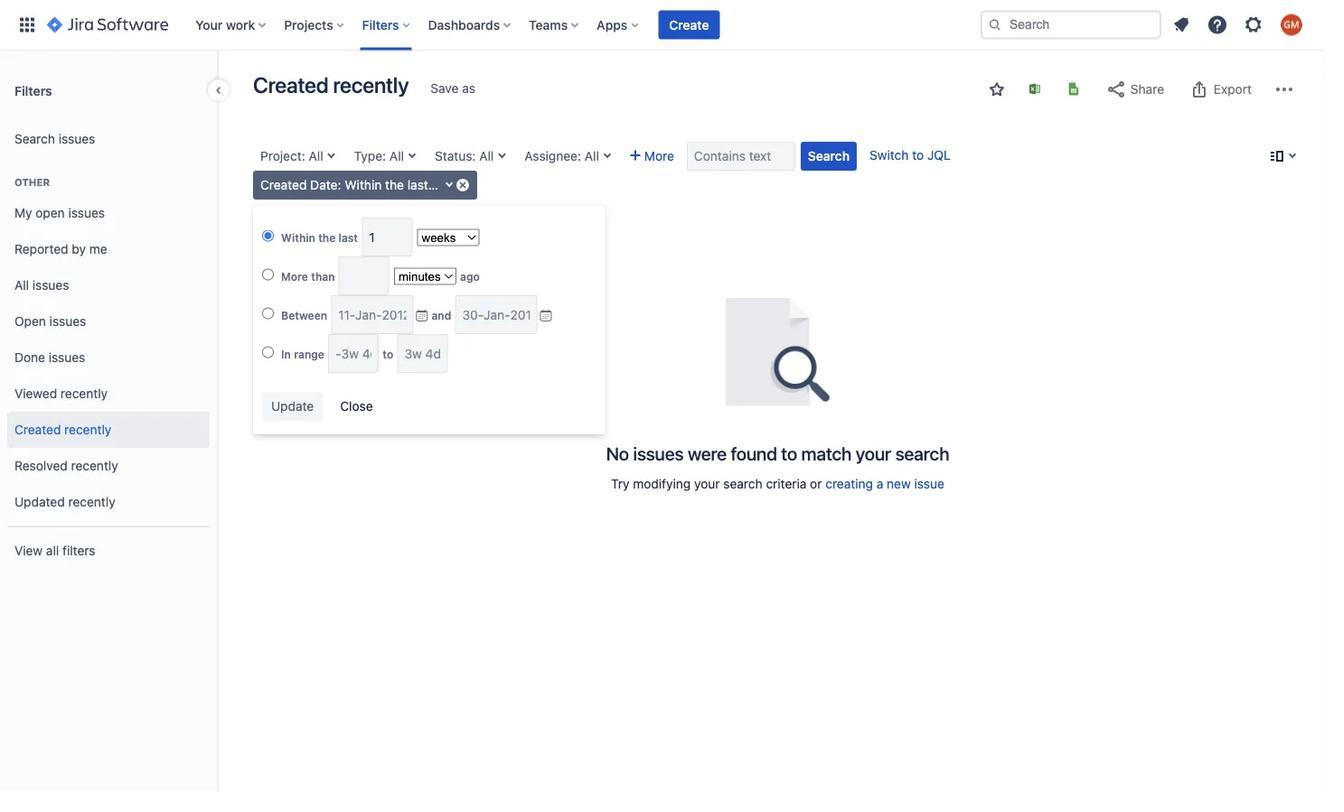 Task type: locate. For each thing, give the bounding box(es) containing it.
open in microsoft excel image
[[1028, 82, 1042, 96]]

ago radio
[[262, 269, 274, 280]]

created recently
[[253, 72, 409, 98], [14, 423, 112, 438]]

all for assignee: all
[[585, 149, 599, 164]]

filters
[[62, 544, 95, 559]]

open issues link
[[7, 304, 210, 340]]

0 horizontal spatial more
[[281, 270, 308, 283]]

0 horizontal spatial last
[[339, 231, 358, 244]]

all
[[46, 544, 59, 559]]

save as button
[[422, 74, 485, 103]]

recently
[[333, 72, 409, 98], [61, 387, 108, 402], [64, 423, 112, 438], [71, 459, 118, 474], [68, 495, 115, 510]]

recently for the created recently link
[[64, 423, 112, 438]]

date:
[[310, 178, 341, 193]]

recently for viewed recently link at left
[[61, 387, 108, 402]]

resolved
[[14, 459, 68, 474]]

-3w 4d 12h text field
[[328, 335, 379, 373]]

filters inside dropdown button
[[362, 17, 399, 32]]

teams
[[529, 17, 568, 32]]

all inside all issues link
[[14, 278, 29, 293]]

recently down viewed recently link at left
[[64, 423, 112, 438]]

more left search issues using keywords text field at the right top of page
[[645, 149, 674, 164]]

2 vertical spatial created
[[14, 423, 61, 438]]

filters
[[362, 17, 399, 32], [14, 83, 52, 98]]

1 vertical spatial to
[[380, 348, 396, 361]]

to up the criteria
[[781, 443, 797, 464]]

create
[[669, 17, 709, 32]]

1 vertical spatial last
[[339, 231, 358, 244]]

resolved recently
[[14, 459, 118, 474]]

0 horizontal spatial search
[[14, 132, 55, 147]]

issues for all issues
[[32, 278, 69, 293]]

issues for open issues
[[49, 314, 86, 329]]

search issues link
[[7, 121, 210, 157]]

apps button
[[591, 10, 646, 39]]

issues up viewed recently
[[49, 350, 85, 365]]

1 vertical spatial more
[[281, 270, 308, 283]]

dashboards button
[[423, 10, 518, 39]]

1 vertical spatial created recently
[[14, 423, 112, 438]]

open issues
[[14, 314, 86, 329]]

issues for no issues were found to match your search
[[633, 443, 684, 464]]

0 horizontal spatial filters
[[14, 83, 52, 98]]

1 horizontal spatial created recently
[[253, 72, 409, 98]]

issues right open
[[49, 314, 86, 329]]

status:
[[435, 149, 476, 164]]

search
[[896, 443, 950, 464], [724, 477, 763, 492]]

0 vertical spatial to
[[912, 148, 924, 163]]

your
[[856, 443, 892, 464], [694, 477, 720, 492]]

done issues link
[[7, 340, 210, 376]]

jira software image
[[47, 14, 168, 36], [47, 14, 168, 36]]

were
[[688, 443, 727, 464]]

1 horizontal spatial your
[[856, 443, 892, 464]]

within right within the last option
[[281, 231, 315, 244]]

between
[[281, 309, 330, 322]]

search left "switch"
[[808, 149, 850, 164]]

more button
[[623, 142, 682, 171]]

other group
[[7, 157, 210, 526]]

created recently down viewed recently
[[14, 423, 112, 438]]

0 vertical spatial filters
[[362, 17, 399, 32]]

small image
[[990, 82, 1004, 97]]

to
[[912, 148, 924, 163], [380, 348, 396, 361], [781, 443, 797, 464]]

share link
[[1097, 75, 1174, 104]]

done issues
[[14, 350, 85, 365]]

search
[[14, 132, 55, 147], [808, 149, 850, 164]]

more inside more dropdown button
[[645, 149, 674, 164]]

recently down resolved recently link at the left bottom
[[68, 495, 115, 510]]

viewed recently
[[14, 387, 108, 402]]

open
[[14, 314, 46, 329]]

1 horizontal spatial search
[[896, 443, 950, 464]]

all for status: all
[[479, 149, 494, 164]]

save
[[431, 81, 459, 96]]

reported
[[14, 242, 68, 257]]

all
[[309, 149, 323, 164], [390, 149, 404, 164], [479, 149, 494, 164], [585, 149, 599, 164], [14, 278, 29, 293]]

1 horizontal spatial search
[[808, 149, 850, 164]]

issues up my open issues
[[59, 132, 95, 147]]

0 horizontal spatial your
[[694, 477, 720, 492]]

ago
[[457, 270, 480, 283]]

your down the were at the bottom right of page
[[694, 477, 720, 492]]

created down viewed
[[14, 423, 61, 438]]

1 vertical spatial the
[[318, 231, 336, 244]]

your up a
[[856, 443, 892, 464]]

search inside search issues link
[[14, 132, 55, 147]]

0 horizontal spatial search
[[724, 477, 763, 492]]

creating
[[826, 477, 873, 492]]

more for more
[[645, 149, 674, 164]]

more
[[645, 149, 674, 164], [281, 270, 308, 283]]

0 vertical spatial within
[[345, 178, 382, 193]]

reported by me
[[14, 242, 107, 257]]

notifications image
[[1171, 14, 1193, 36]]

created
[[253, 72, 329, 98], [260, 178, 307, 193], [14, 423, 61, 438]]

updated recently
[[14, 495, 115, 510]]

my open issues link
[[7, 195, 210, 231]]

within
[[345, 178, 382, 193], [281, 231, 315, 244]]

export
[[1214, 82, 1252, 97]]

work
[[226, 17, 255, 32]]

1 vertical spatial filters
[[14, 83, 52, 98]]

more right the ago option at the top of page
[[281, 270, 308, 283]]

0 horizontal spatial to
[[380, 348, 396, 361]]

search up other
[[14, 132, 55, 147]]

1 horizontal spatial more
[[645, 149, 674, 164]]

projects button
[[279, 10, 351, 39]]

created recently down the projects popup button
[[253, 72, 409, 98]]

0 vertical spatial search
[[14, 132, 55, 147]]

0 vertical spatial your
[[856, 443, 892, 464]]

search issues
[[14, 132, 95, 147]]

filters right the projects popup button
[[362, 17, 399, 32]]

view
[[14, 544, 43, 559]]

switch to jql
[[870, 148, 951, 163]]

all for project: all
[[309, 149, 323, 164]]

all right status:
[[479, 149, 494, 164]]

more for more than
[[281, 270, 308, 283]]

jql
[[928, 148, 951, 163]]

Within the last radio
[[262, 230, 274, 242]]

0 vertical spatial created recently
[[253, 72, 409, 98]]

to left jql
[[912, 148, 924, 163]]

created recently inside other group
[[14, 423, 112, 438]]

2 horizontal spatial to
[[912, 148, 924, 163]]

1 horizontal spatial last
[[408, 178, 428, 193]]

switch to jql link
[[870, 148, 951, 163]]

close link
[[331, 393, 382, 422]]

me
[[89, 242, 107, 257]]

issue
[[915, 477, 945, 492]]

0 horizontal spatial created recently
[[14, 423, 112, 438]]

week
[[441, 178, 471, 193]]

to left 3w 4d 12h text field
[[380, 348, 396, 361]]

0 horizontal spatial within
[[281, 231, 315, 244]]

None submit
[[262, 392, 323, 421]]

1 horizontal spatial the
[[385, 178, 404, 193]]

1 vertical spatial your
[[694, 477, 720, 492]]

None text field
[[362, 218, 413, 257], [339, 257, 389, 296], [362, 218, 413, 257], [339, 257, 389, 296]]

filters up 'search issues'
[[14, 83, 52, 98]]

assignee:
[[525, 149, 581, 164]]

all up "date:"
[[309, 149, 323, 164]]

Select a date radio
[[262, 308, 274, 319]]

the up than in the top of the page
[[318, 231, 336, 244]]

my
[[14, 206, 32, 221]]

viewed
[[14, 387, 57, 402]]

0 horizontal spatial the
[[318, 231, 336, 244]]

1 vertical spatial search
[[808, 149, 850, 164]]

by
[[72, 242, 86, 257]]

created date: within the last 1 week
[[260, 178, 471, 193]]

0 vertical spatial last
[[408, 178, 428, 193]]

banner
[[0, 0, 1325, 51]]

within down type:
[[345, 178, 382, 193]]

recently down done issues link
[[61, 387, 108, 402]]

search down found
[[724, 477, 763, 492]]

issues for done issues
[[49, 350, 85, 365]]

search image
[[988, 18, 1003, 32]]

teams button
[[524, 10, 586, 39]]

the
[[385, 178, 404, 193], [318, 231, 336, 244]]

created down the project:
[[260, 178, 307, 193]]

1 horizontal spatial filters
[[362, 17, 399, 32]]

in
[[281, 348, 291, 361]]

projects
[[284, 17, 333, 32]]

all up open
[[14, 278, 29, 293]]

your work button
[[190, 10, 273, 39]]

0 vertical spatial more
[[645, 149, 674, 164]]

recently down the created recently link
[[71, 459, 118, 474]]

created down "projects" at the left of page
[[253, 72, 329, 98]]

the down type: all
[[385, 178, 404, 193]]

status: all
[[435, 149, 494, 164]]

all right type:
[[390, 149, 404, 164]]

my open issues
[[14, 206, 105, 221]]

search inside "search" "button"
[[808, 149, 850, 164]]

apps
[[597, 17, 628, 32]]

project:
[[260, 149, 305, 164]]

search up 'issue'
[[896, 443, 950, 464]]

issues up open issues
[[32, 278, 69, 293]]

last down 'created date: within the last 1 week'
[[339, 231, 358, 244]]

created inside other group
[[14, 423, 61, 438]]

created recently link
[[7, 412, 210, 448]]

all right assignee:
[[585, 149, 599, 164]]

last
[[408, 178, 428, 193], [339, 231, 358, 244]]

issues up modifying
[[633, 443, 684, 464]]

last left 1
[[408, 178, 428, 193]]

view all filters
[[14, 544, 95, 559]]

1 horizontal spatial to
[[781, 443, 797, 464]]

open in google sheets image
[[1067, 82, 1081, 96]]

1
[[432, 178, 438, 193]]

0 vertical spatial search
[[896, 443, 950, 464]]



Task type: describe. For each thing, give the bounding box(es) containing it.
a
[[877, 477, 884, 492]]

creating a new issue link
[[826, 477, 945, 492]]

1 vertical spatial within
[[281, 231, 315, 244]]

dashboards
[[428, 17, 500, 32]]

criteria
[[766, 477, 807, 492]]

more than
[[281, 270, 338, 283]]

help image
[[1207, 14, 1229, 36]]

project: all
[[260, 149, 323, 164]]

recently for updated recently link
[[68, 495, 115, 510]]

close
[[340, 399, 373, 414]]

all issues link
[[7, 268, 210, 304]]

search for search issues
[[14, 132, 55, 147]]

try modifying your search criteria or creating a new issue
[[611, 477, 945, 492]]

assignee: all
[[525, 149, 599, 164]]

your work
[[196, 17, 255, 32]]

resolved recently link
[[7, 448, 210, 485]]

11-Jan-2012 text field
[[331, 296, 413, 335]]

no issues were found to match your search
[[606, 443, 950, 464]]

save as
[[431, 81, 476, 96]]

view all filters link
[[7, 533, 210, 570]]

updated
[[14, 495, 65, 510]]

modifying
[[633, 477, 691, 492]]

search button
[[801, 142, 857, 171]]

than
[[311, 270, 335, 283]]

open
[[36, 206, 65, 221]]

recently for resolved recently link at the left bottom
[[71, 459, 118, 474]]

range
[[294, 348, 325, 361]]

primary element
[[11, 0, 981, 50]]

try
[[611, 477, 630, 492]]

share
[[1131, 82, 1165, 97]]

0 vertical spatial the
[[385, 178, 404, 193]]

issues right open at the top left
[[68, 206, 105, 221]]

0 vertical spatial created
[[253, 72, 329, 98]]

banner containing your work
[[0, 0, 1325, 51]]

Search field
[[981, 10, 1162, 39]]

your
[[196, 17, 223, 32]]

or
[[810, 477, 822, 492]]

type:
[[354, 149, 386, 164]]

30-Jan-2012 text field
[[455, 296, 538, 335]]

all for type: all
[[390, 149, 404, 164]]

within the last
[[281, 231, 361, 244]]

2 vertical spatial to
[[781, 443, 797, 464]]

1 horizontal spatial within
[[345, 178, 382, 193]]

reported by me link
[[7, 231, 210, 268]]

switch
[[870, 148, 909, 163]]

as
[[462, 81, 476, 96]]

recently down "filters" dropdown button
[[333, 72, 409, 98]]

in range
[[281, 348, 327, 361]]

search for search
[[808, 149, 850, 164]]

other
[[14, 177, 50, 189]]

remove criteria image
[[456, 178, 470, 192]]

create button
[[658, 10, 720, 39]]

filters button
[[357, 10, 417, 39]]

match
[[802, 443, 852, 464]]

updated recently link
[[7, 485, 210, 521]]

viewed recently link
[[7, 376, 210, 412]]

appswitcher icon image
[[16, 14, 38, 36]]

1 vertical spatial created
[[260, 178, 307, 193]]

type: all
[[354, 149, 404, 164]]

new
[[887, 477, 911, 492]]

and
[[429, 309, 454, 322]]

export button
[[1180, 75, 1261, 104]]

3w 4d 12h text field
[[397, 335, 448, 373]]

your profile and settings image
[[1281, 14, 1303, 36]]

to radio
[[262, 346, 274, 358]]

Search issues using keywords text field
[[687, 142, 796, 171]]

done
[[14, 350, 45, 365]]

issues for search issues
[[59, 132, 95, 147]]

found
[[731, 443, 777, 464]]

all issues
[[14, 278, 69, 293]]

settings image
[[1243, 14, 1265, 36]]

1 vertical spatial search
[[724, 477, 763, 492]]

no
[[606, 443, 629, 464]]



Task type: vqa. For each thing, say whether or not it's contained in the screenshot.
Heading 3 "Heading"
no



